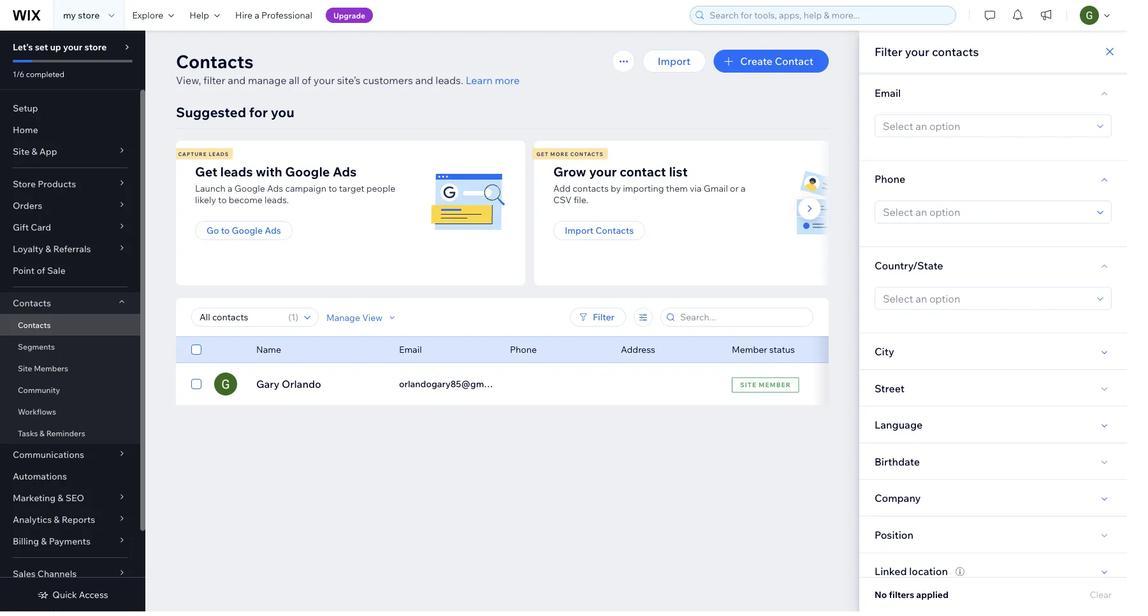 Task type: locate. For each thing, give the bounding box(es) containing it.
& for loyalty
[[45, 244, 51, 255]]

member left "status" in the right of the page
[[732, 344, 768, 356]]

0 vertical spatial filter
[[875, 44, 903, 59]]

1/6 completed
[[13, 69, 64, 79]]

customers
[[363, 74, 413, 87]]

1 vertical spatial contacts
[[573, 183, 609, 194]]

hire
[[235, 10, 253, 21]]

google inside button
[[232, 225, 263, 236]]

google down become
[[232, 225, 263, 236]]

site & app
[[13, 146, 57, 157]]

contacts down point of sale
[[13, 298, 51, 309]]

0 vertical spatial member
[[732, 344, 768, 356]]

0 vertical spatial leads.
[[436, 74, 464, 87]]

more
[[495, 74, 520, 87]]

)
[[296, 312, 298, 323]]

setup link
[[0, 98, 140, 119]]

point
[[13, 265, 35, 276]]

analytics & reports button
[[0, 510, 140, 531]]

0 horizontal spatial view
[[362, 312, 383, 323]]

of right all
[[302, 74, 311, 87]]

of
[[302, 74, 311, 87], [37, 265, 45, 276]]

street
[[875, 382, 905, 395]]

& right billing
[[41, 536, 47, 547]]

automations link
[[0, 466, 140, 488]]

a inside get leads with google ads launch a google ads campaign to target people likely to become leads.
[[228, 183, 233, 194]]

set
[[35, 41, 48, 53]]

email down filter your contacts
[[875, 86, 901, 99]]

1 vertical spatial filter
[[593, 312, 615, 323]]

people
[[366, 183, 396, 194]]

to right go
[[221, 225, 230, 236]]

go to google ads
[[207, 225, 281, 236]]

your
[[63, 41, 82, 53], [905, 44, 930, 59], [314, 74, 335, 87], [589, 164, 617, 180]]

to left target
[[329, 183, 337, 194]]

become
[[229, 195, 263, 206]]

1 select an option field from the top
[[879, 115, 1094, 137]]

company
[[875, 492, 921, 505]]

2 vertical spatial select an option field
[[879, 288, 1094, 310]]

1 and from the left
[[228, 74, 246, 87]]

2 vertical spatial ads
[[265, 225, 281, 236]]

orders button
[[0, 195, 140, 217]]

store products button
[[0, 173, 140, 195]]

filter button
[[570, 308, 626, 327]]

2 select an option field from the top
[[879, 202, 1094, 223]]

ads down with
[[267, 183, 283, 194]]

filter
[[203, 74, 226, 87]]

google up campaign
[[285, 164, 330, 180]]

marketing & seo
[[13, 493, 84, 504]]

1 vertical spatial store
[[84, 41, 107, 53]]

1 horizontal spatial phone
[[875, 173, 906, 185]]

store products
[[13, 179, 76, 190]]

0 vertical spatial import
[[658, 55, 691, 68]]

analytics & reports
[[13, 515, 95, 526]]

1 horizontal spatial import
[[658, 55, 691, 68]]

1 vertical spatial email
[[399, 344, 422, 356]]

your inside grow your contact list add contacts by importing them via gmail or a csv file.
[[589, 164, 617, 180]]

view right manage
[[362, 312, 383, 323]]

view inside dropdown button
[[362, 312, 383, 323]]

list
[[174, 141, 889, 286]]

1 horizontal spatial leads.
[[436, 74, 464, 87]]

store right my
[[78, 10, 100, 21]]

& right "tasks"
[[40, 429, 45, 438]]

member down "status" in the right of the page
[[759, 381, 791, 389]]

site down home
[[13, 146, 29, 157]]

gift card
[[13, 222, 51, 233]]

0 horizontal spatial filter
[[593, 312, 615, 323]]

to down launch
[[218, 195, 227, 206]]

leads. down with
[[265, 195, 289, 206]]

0 horizontal spatial leads.
[[265, 195, 289, 206]]

site member
[[740, 381, 791, 389]]

loyalty & referrals
[[13, 244, 91, 255]]

Unsaved view field
[[196, 309, 285, 327]]

& left reports
[[54, 515, 60, 526]]

target
[[339, 183, 364, 194]]

0 vertical spatial select an option field
[[879, 115, 1094, 137]]

quick access
[[53, 590, 108, 601]]

0 vertical spatial email
[[875, 86, 901, 99]]

view down member status
[[740, 378, 764, 391]]

select an option field for email
[[879, 115, 1094, 137]]

None checkbox
[[191, 342, 202, 358], [191, 377, 202, 392], [191, 342, 202, 358], [191, 377, 202, 392]]

& inside popup button
[[31, 146, 37, 157]]

0 vertical spatial site
[[13, 146, 29, 157]]

filter
[[875, 44, 903, 59], [593, 312, 615, 323]]

ads up target
[[333, 164, 357, 180]]

0 vertical spatial view
[[362, 312, 383, 323]]

with
[[256, 164, 282, 180]]

loyalty
[[13, 244, 43, 255]]

of left sale
[[37, 265, 45, 276]]

1 horizontal spatial of
[[302, 74, 311, 87]]

hire a professional link
[[228, 0, 320, 31]]

list
[[669, 164, 688, 180]]

loyalty & referrals button
[[0, 239, 140, 260]]

member status
[[732, 344, 795, 356]]

home
[[13, 124, 38, 136]]

& inside dropdown button
[[58, 493, 63, 504]]

0 vertical spatial contacts
[[932, 44, 979, 59]]

& right loyalty
[[45, 244, 51, 255]]

ads down get leads with google ads launch a google ads campaign to target people likely to become leads.
[[265, 225, 281, 236]]

Select an option field
[[879, 115, 1094, 137], [879, 202, 1094, 223], [879, 288, 1094, 310]]

email up orlandogary85@gmail.com
[[399, 344, 422, 356]]

a down leads
[[228, 183, 233, 194]]

contacts view, filter and manage all of your site's customers and leads. learn more
[[176, 50, 520, 87]]

contacts button
[[0, 293, 140, 314]]

contacts down by
[[596, 225, 634, 236]]

2 vertical spatial site
[[740, 381, 757, 389]]

site down member status
[[740, 381, 757, 389]]

no
[[875, 590, 887, 601]]

filter for filter your contacts
[[875, 44, 903, 59]]

1 vertical spatial select an option field
[[879, 202, 1094, 223]]

gift
[[13, 222, 29, 233]]

email
[[875, 86, 901, 99], [399, 344, 422, 356]]

Search... field
[[677, 309, 809, 327]]

phone
[[875, 173, 906, 185], [510, 344, 537, 356]]

by
[[611, 183, 621, 194]]

2 and from the left
[[415, 74, 433, 87]]

1 horizontal spatial view
[[740, 378, 764, 391]]

1 vertical spatial ads
[[267, 183, 283, 194]]

and right the 'filter'
[[228, 74, 246, 87]]

0 horizontal spatial and
[[228, 74, 246, 87]]

my store
[[63, 10, 100, 21]]

list containing get leads with google ads
[[174, 141, 889, 286]]

1 vertical spatial of
[[37, 265, 45, 276]]

explore
[[132, 10, 163, 21]]

2 vertical spatial to
[[221, 225, 230, 236]]

google up become
[[235, 183, 265, 194]]

0 horizontal spatial a
[[228, 183, 233, 194]]

site down segments
[[18, 364, 32, 373]]

importing
[[623, 183, 664, 194]]

0 horizontal spatial phone
[[510, 344, 537, 356]]

site inside "link"
[[18, 364, 32, 373]]

2 horizontal spatial a
[[741, 183, 746, 194]]

0 horizontal spatial import
[[565, 225, 594, 236]]

go to google ads button
[[195, 221, 293, 240]]

store inside 'sidebar' element
[[84, 41, 107, 53]]

view
[[362, 312, 383, 323], [740, 378, 764, 391]]

gmail
[[704, 183, 728, 194]]

1 horizontal spatial contacts
[[932, 44, 979, 59]]

0 horizontal spatial contacts
[[573, 183, 609, 194]]

of inside "link"
[[37, 265, 45, 276]]

select an option field for country/state
[[879, 288, 1094, 310]]

& for analytics
[[54, 515, 60, 526]]

contacts
[[176, 50, 254, 72], [596, 225, 634, 236], [13, 298, 51, 309], [18, 320, 51, 330]]

tasks & reminders link
[[0, 423, 140, 444]]

import contacts
[[565, 225, 634, 236]]

a right or
[[741, 183, 746, 194]]

contact
[[775, 55, 814, 68]]

city
[[875, 345, 895, 358]]

get leads with google ads launch a google ads campaign to target people likely to become leads.
[[195, 164, 396, 206]]

google
[[285, 164, 330, 180], [235, 183, 265, 194], [232, 225, 263, 236]]

seo
[[65, 493, 84, 504]]

1 horizontal spatial a
[[255, 10, 259, 21]]

3 select an option field from the top
[[879, 288, 1094, 310]]

tasks
[[18, 429, 38, 438]]

hire a professional
[[235, 10, 312, 21]]

1 vertical spatial member
[[759, 381, 791, 389]]

0 horizontal spatial of
[[37, 265, 45, 276]]

location
[[909, 566, 948, 578]]

0 vertical spatial phone
[[875, 173, 906, 185]]

select an option field for phone
[[879, 202, 1094, 223]]

1 vertical spatial view
[[740, 378, 764, 391]]

card
[[31, 222, 51, 233]]

contacts up the 'filter'
[[176, 50, 254, 72]]

gary orlando
[[256, 378, 321, 391]]

& inside "dropdown button"
[[41, 536, 47, 547]]

leads. left learn
[[436, 74, 464, 87]]

0 vertical spatial to
[[329, 183, 337, 194]]

sales channels
[[13, 569, 77, 580]]

& left app
[[31, 146, 37, 157]]

site for site member
[[740, 381, 757, 389]]

1 horizontal spatial filter
[[875, 44, 903, 59]]

access
[[79, 590, 108, 601]]

address
[[621, 344, 656, 356]]

1 vertical spatial to
[[218, 195, 227, 206]]

and right customers at the top
[[415, 74, 433, 87]]

1 vertical spatial import
[[565, 225, 594, 236]]

2 vertical spatial google
[[232, 225, 263, 236]]

status
[[770, 344, 795, 356]]

to
[[329, 183, 337, 194], [218, 195, 227, 206], [221, 225, 230, 236]]

& left 'seo'
[[58, 493, 63, 504]]

a right 'hire'
[[255, 10, 259, 21]]

filter inside filter button
[[593, 312, 615, 323]]

go
[[207, 225, 219, 236]]

1 horizontal spatial and
[[415, 74, 433, 87]]

1 vertical spatial leads.
[[265, 195, 289, 206]]

1 vertical spatial site
[[18, 364, 32, 373]]

(
[[288, 312, 291, 323]]

& for tasks
[[40, 429, 45, 438]]

site inside popup button
[[13, 146, 29, 157]]

store down my store
[[84, 41, 107, 53]]

likely
[[195, 195, 216, 206]]

billing & payments
[[13, 536, 91, 547]]

products
[[38, 179, 76, 190]]

1 vertical spatial google
[[235, 183, 265, 194]]

0 vertical spatial of
[[302, 74, 311, 87]]



Task type: describe. For each thing, give the bounding box(es) containing it.
no filters applied
[[875, 590, 949, 601]]

contacts inside button
[[596, 225, 634, 236]]

import for import contacts
[[565, 225, 594, 236]]

professional
[[261, 10, 312, 21]]

filter your contacts
[[875, 44, 979, 59]]

& for marketing
[[58, 493, 63, 504]]

& for site
[[31, 146, 37, 157]]

to inside button
[[221, 225, 230, 236]]

them
[[666, 183, 688, 194]]

your inside 'sidebar' element
[[63, 41, 82, 53]]

let's
[[13, 41, 33, 53]]

of inside contacts view, filter and manage all of your site's customers and leads. learn more
[[302, 74, 311, 87]]

orlandogary85@gmail.com
[[399, 379, 514, 390]]

marketing
[[13, 493, 56, 504]]

store
[[13, 179, 36, 190]]

file.
[[574, 195, 589, 206]]

site & app button
[[0, 141, 140, 163]]

view link
[[725, 373, 779, 396]]

manage
[[327, 312, 360, 323]]

all
[[289, 74, 300, 87]]

leads. inside get leads with google ads launch a google ads campaign to target people likely to become leads.
[[265, 195, 289, 206]]

site for site members
[[18, 364, 32, 373]]

create contact button
[[714, 50, 829, 73]]

site members link
[[0, 358, 140, 379]]

0 vertical spatial ads
[[333, 164, 357, 180]]

leads
[[209, 151, 229, 157]]

segments
[[18, 342, 55, 352]]

contacts inside grow your contact list add contacts by importing them via gmail or a csv file.
[[573, 183, 609, 194]]

contacts up segments
[[18, 320, 51, 330]]

you
[[271, 104, 295, 121]]

contacts inside popup button
[[13, 298, 51, 309]]

import button
[[643, 50, 706, 73]]

segments link
[[0, 336, 140, 358]]

get more contacts
[[537, 151, 604, 157]]

position
[[875, 529, 914, 542]]

completed
[[26, 69, 64, 79]]

leads. inside contacts view, filter and manage all of your site's customers and leads. learn more
[[436, 74, 464, 87]]

ads inside button
[[265, 225, 281, 236]]

community link
[[0, 379, 140, 401]]

linked
[[875, 566, 907, 578]]

gift card button
[[0, 217, 140, 239]]

launch
[[195, 183, 226, 194]]

communications
[[13, 450, 84, 461]]

filter for filter
[[593, 312, 615, 323]]

import for import
[[658, 55, 691, 68]]

up
[[50, 41, 61, 53]]

create
[[741, 55, 773, 68]]

automations
[[13, 471, 67, 482]]

setup
[[13, 103, 38, 114]]

campaign
[[285, 183, 327, 194]]

quick
[[53, 590, 77, 601]]

gary orlando image
[[214, 373, 237, 396]]

a inside grow your contact list add contacts by importing them via gmail or a csv file.
[[741, 183, 746, 194]]

reminders
[[46, 429, 85, 438]]

get
[[537, 151, 549, 157]]

home link
[[0, 119, 140, 141]]

for
[[249, 104, 268, 121]]

billing & payments button
[[0, 531, 140, 553]]

suggested for you
[[176, 104, 295, 121]]

community
[[18, 386, 60, 395]]

name
[[256, 344, 281, 356]]

reports
[[62, 515, 95, 526]]

learn
[[466, 74, 493, 87]]

view,
[[176, 74, 201, 87]]

help
[[190, 10, 209, 21]]

sidebar element
[[0, 31, 145, 613]]

sales channels button
[[0, 564, 140, 585]]

1 horizontal spatial email
[[875, 86, 901, 99]]

language
[[875, 419, 923, 432]]

my
[[63, 10, 76, 21]]

workflows link
[[0, 401, 140, 423]]

contacts
[[571, 151, 604, 157]]

create contact
[[741, 55, 814, 68]]

0 vertical spatial store
[[78, 10, 100, 21]]

& for billing
[[41, 536, 47, 547]]

point of sale link
[[0, 260, 140, 282]]

help button
[[182, 0, 228, 31]]

grow
[[554, 164, 587, 180]]

manage
[[248, 74, 287, 87]]

filters
[[889, 590, 915, 601]]

linked location
[[875, 566, 948, 578]]

billing
[[13, 536, 39, 547]]

or
[[730, 183, 739, 194]]

tasks & reminders
[[18, 429, 85, 438]]

csv
[[554, 195, 572, 206]]

payments
[[49, 536, 91, 547]]

Search for tools, apps, help & more... field
[[706, 6, 952, 24]]

leads
[[220, 164, 253, 180]]

site for site & app
[[13, 146, 29, 157]]

contacts link
[[0, 314, 140, 336]]

channels
[[38, 569, 77, 580]]

0 horizontal spatial email
[[399, 344, 422, 356]]

learn more button
[[466, 73, 520, 88]]

0 vertical spatial google
[[285, 164, 330, 180]]

point of sale
[[13, 265, 66, 276]]

1 vertical spatial phone
[[510, 344, 537, 356]]

your inside contacts view, filter and manage all of your site's customers and leads. learn more
[[314, 74, 335, 87]]

orlando
[[282, 378, 321, 391]]

birthdate
[[875, 455, 920, 468]]

upgrade
[[333, 11, 365, 20]]

contacts inside contacts view, filter and manage all of your site's customers and leads. learn more
[[176, 50, 254, 72]]



Task type: vqa. For each thing, say whether or not it's contained in the screenshot.
My Sites
no



